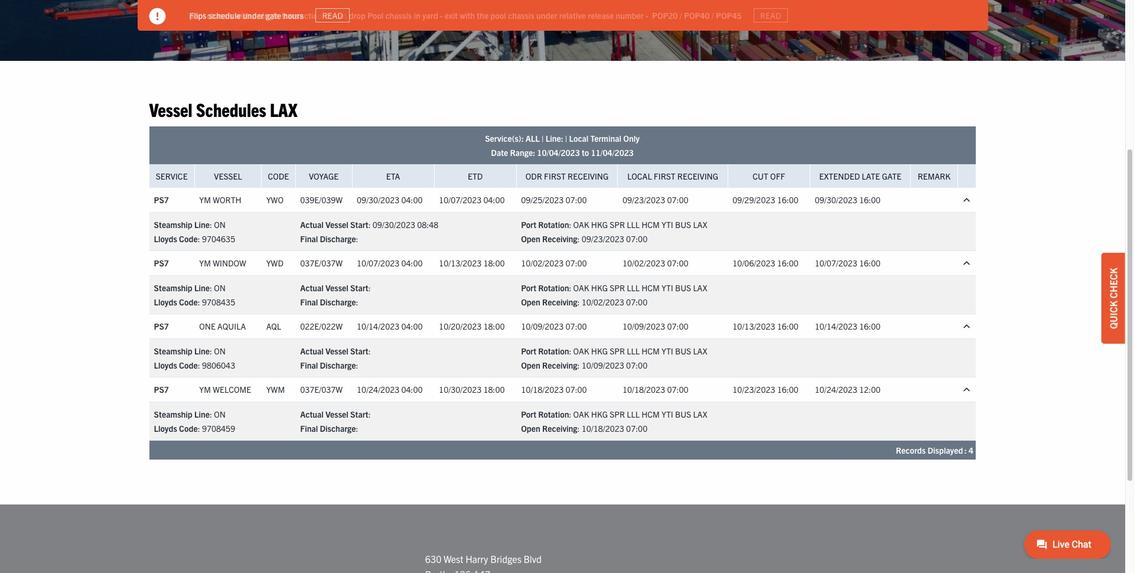 Task type: describe. For each thing, give the bounding box(es) containing it.
18:00 for 10/13/2023 18:00
[[484, 258, 505, 269]]

solid image
[[149, 8, 166, 25]]

10/02/2023 inside port rotation : oak hkg spr lll hcm yti bus lax open receiving : 10/02/2023 07:00
[[582, 297, 625, 307]]

steamship line : on lloyds code : 9708435
[[154, 283, 235, 307]]

off
[[771, 171, 786, 181]]

1 with from the left
[[235, 10, 251, 20]]

one
[[199, 321, 216, 332]]

1 pool from the left
[[189, 10, 205, 20]]

04:00 down 'date'
[[484, 195, 505, 205]]

2 - from the left
[[646, 10, 649, 20]]

service(s):
[[485, 133, 524, 144]]

late
[[862, 171, 881, 181]]

actual vessel start : final discharge : for : 9708435
[[300, 283, 371, 307]]

code for steamship line : on lloyds code : 9704635
[[179, 233, 198, 244]]

read link for flips schedule under gate hours
[[316, 8, 350, 23]]

local first receiving
[[628, 171, 719, 181]]

worth
[[213, 195, 242, 205]]

10/07/2023 16:00
[[815, 258, 881, 269]]

spr for 09/23/2023
[[610, 219, 625, 230]]

receiving for port rotation : oak hkg spr lll hcm yti bus lax open receiving : 09/23/2023 07:00
[[543, 233, 578, 244]]

range:
[[510, 147, 536, 158]]

2 | from the left
[[566, 133, 568, 144]]

630 west harry bridges blvd
[[425, 553, 542, 565]]

10/06/2023
[[733, 258, 776, 269]]

1 chassis from the left
[[207, 10, 233, 20]]

schedules
[[196, 97, 266, 120]]

the
[[477, 10, 489, 20]]

lax for port rotation : oak hkg spr lll hcm yti bus lax open receiving : 10/09/2023 07:00
[[694, 346, 708, 356]]

022e/022w
[[300, 321, 343, 332]]

3 chassis from the left
[[508, 10, 535, 20]]

code for steamship line : on lloyds code : 9708435
[[179, 297, 198, 307]]

port rotation : oak hkg spr lll hcm yti bus lax open receiving : 09/23/2023 07:00
[[521, 219, 708, 244]]

16:00 for 10/13/2023 16:00
[[778, 321, 799, 332]]

hkg for 10/18/2023
[[591, 409, 608, 420]]

read link for pool chassis with a single transaction  do not drop pool chassis in yard -  exit with the pool chassis under relative release number -  pop20 / pop40 / pop45
[[754, 8, 788, 23]]

exit
[[445, 10, 458, 20]]

ps7 for ym window
[[154, 258, 169, 269]]

16:00 for 10/14/2023 16:00
[[860, 321, 881, 332]]

steamship line : on lloyds code : 9708459
[[154, 409, 235, 434]]

one aquila
[[199, 321, 246, 332]]

hours
[[283, 10, 304, 20]]

actual vessel start : final discharge : for : 9708459
[[300, 409, 371, 434]]

hcm for : 10/09/2023 07:00
[[642, 346, 660, 356]]

ym for ym window
[[199, 258, 211, 269]]

gate
[[883, 171, 902, 181]]

release
[[588, 10, 614, 20]]

ym worth
[[199, 195, 242, 205]]

not
[[335, 10, 347, 20]]

service
[[156, 171, 188, 181]]

2 with from the left
[[460, 10, 475, 20]]

lax for port rotation : oak hkg spr lll hcm yti bus lax open receiving : 10/02/2023 07:00
[[694, 283, 708, 293]]

transaction
[[282, 10, 322, 20]]

0 vertical spatial 10/07/2023 04:00
[[439, 195, 505, 205]]

ywd
[[266, 258, 284, 269]]

rotation for : 10/18/2023 07:00
[[539, 409, 569, 420]]

07:00 inside port rotation : oak hkg spr lll hcm yti bus lax open receiving : 10/18/2023 07:00
[[627, 423, 648, 434]]

single
[[259, 10, 280, 20]]

hcm for : 10/02/2023 07:00
[[642, 283, 660, 293]]

steamship for steamship line : on lloyds code : 9806043
[[154, 346, 193, 356]]

do
[[324, 10, 333, 20]]

number
[[616, 10, 644, 20]]

10/20/2023 18:00
[[439, 321, 505, 332]]

lax for port rotation : oak hkg spr lll hcm yti bus lax open receiving : 10/18/2023 07:00
[[694, 409, 708, 420]]

oak for 09/23/2023
[[574, 219, 590, 230]]

1 / from the left
[[680, 10, 683, 20]]

10/24/2023 for 10/24/2023 12:00
[[815, 384, 858, 395]]

1 - from the left
[[440, 10, 443, 20]]

on for steamship line : on lloyds code : 9708459
[[214, 409, 226, 420]]

pool chassis with a single transaction  do not drop pool chassis in yard -  exit with the pool chassis under relative release number -  pop20 / pop40 / pop45
[[189, 10, 742, 20]]

09/30/2023 16:00
[[815, 195, 881, 205]]

lll for 10/18/2023
[[627, 409, 640, 420]]

a
[[252, 10, 257, 20]]

odr
[[526, 171, 543, 181]]

10/04/2023
[[537, 147, 580, 158]]

1 under from the left
[[243, 10, 264, 20]]

ywm
[[266, 384, 285, 395]]

pop45
[[716, 10, 742, 20]]

blvd
[[524, 553, 542, 565]]

09/30/2023 04:00
[[357, 195, 423, 205]]

receiving for port rotation : oak hkg spr lll hcm yti bus lax open receiving : 10/02/2023 07:00
[[543, 297, 578, 307]]

extended
[[820, 171, 860, 181]]

ps7 for one aquila
[[154, 321, 169, 332]]

port rotation : oak hkg spr lll hcm yti bus lax open receiving : 10/18/2023 07:00
[[521, 409, 708, 434]]

10/23/2023
[[733, 384, 776, 395]]

hcm for : 10/18/2023 07:00
[[642, 409, 660, 420]]

start for steamship line : on lloyds code : 9708435
[[351, 283, 369, 293]]

9704635
[[202, 233, 235, 244]]

9708435
[[202, 297, 235, 307]]

discharge for steamship line : on lloyds code : 9806043
[[320, 360, 356, 371]]

bus for port rotation : oak hkg spr lll hcm yti bus lax open receiving : 10/18/2023 07:00
[[676, 409, 692, 420]]

line for 9708459
[[194, 409, 210, 420]]

0 horizontal spatial 10/07/2023 04:00
[[357, 258, 423, 269]]

yard
[[423, 10, 438, 20]]

bridges
[[491, 553, 522, 565]]

start for steamship line : on lloyds code : 9704635
[[351, 219, 369, 230]]

10/13/2023 for 10/13/2023 18:00
[[439, 258, 482, 269]]

bus for port rotation : oak hkg spr lll hcm yti bus lax open receiving : 10/09/2023 07:00
[[676, 346, 692, 356]]

1 horizontal spatial 10/07/2023
[[439, 195, 482, 205]]

2 pool from the left
[[491, 10, 506, 20]]

ym window
[[199, 258, 246, 269]]

displayed
[[928, 445, 964, 456]]

quick check link
[[1102, 253, 1126, 344]]

code for steamship line : on lloyds code : 9708459
[[179, 423, 198, 434]]

10/14/2023 04:00
[[357, 321, 423, 332]]

10/20/2023
[[439, 321, 482, 332]]

etd
[[468, 171, 483, 181]]

pool
[[368, 10, 384, 20]]

0 horizontal spatial 10/07/2023
[[357, 258, 400, 269]]

terminal
[[591, 133, 622, 144]]

voyage
[[309, 171, 339, 181]]

16:00 for 09/29/2023 16:00
[[778, 195, 799, 205]]

630
[[425, 553, 442, 565]]

service(s): all | line: | local terminal only date range: 10/04/2023 to 11/04/2023
[[485, 133, 640, 158]]

date
[[491, 147, 508, 158]]

first for odr
[[544, 171, 566, 181]]

lax for port rotation : oak hkg spr lll hcm yti bus lax open receiving : 09/23/2023 07:00
[[694, 219, 708, 230]]

actual vessel start : 09/30/2023 08:48 final discharge :
[[300, 219, 439, 244]]

records
[[896, 445, 926, 456]]

on for steamship line : on lloyds code : 9806043
[[214, 346, 226, 356]]

line for 9708435
[[194, 283, 210, 293]]

ywo
[[266, 195, 284, 205]]

port for port rotation : oak hkg spr lll hcm yti bus lax open receiving : 10/02/2023 07:00
[[521, 283, 537, 293]]

yti for : 10/02/2023 07:00
[[662, 283, 674, 293]]

10/13/2023 for 10/13/2023 16:00
[[733, 321, 776, 332]]

11/04/2023
[[591, 147, 634, 158]]

port for port rotation : oak hkg spr lll hcm yti bus lax open receiving : 09/23/2023 07:00
[[521, 219, 537, 230]]

1 horizontal spatial local
[[628, 171, 652, 181]]

ym for ym worth
[[199, 195, 211, 205]]

cut off
[[753, 171, 786, 181]]

09/23/2023 07:00
[[623, 195, 689, 205]]

vessel for steamship line : on lloyds code : 9704635
[[326, 219, 349, 230]]

yti for : 10/09/2023 07:00
[[662, 346, 674, 356]]

09/30/2023 for 09/30/2023 04:00
[[357, 195, 400, 205]]

10/09/2023 inside port rotation : oak hkg spr lll hcm yti bus lax open receiving : 10/09/2023 07:00
[[582, 360, 625, 371]]

open for port rotation : oak hkg spr lll hcm yti bus lax open receiving : 10/09/2023 07:00
[[521, 360, 541, 371]]

lloyds for steamship line : on lloyds code : 9708435
[[154, 297, 177, 307]]

07:00 inside port rotation : oak hkg spr lll hcm yti bus lax open receiving : 09/23/2023 07:00
[[627, 233, 648, 244]]

local inside 'service(s): all | line: | local terminal only date range: 10/04/2023 to 11/04/2023'
[[569, 133, 589, 144]]

eta
[[386, 171, 400, 181]]

10/30/2023 18:00
[[439, 384, 505, 395]]

rotation for : 10/02/2023 07:00
[[539, 283, 569, 293]]

10/23/2023 16:00
[[733, 384, 799, 395]]

cut
[[753, 171, 769, 181]]

odr first receiving
[[526, 171, 609, 181]]

09/25/2023 07:00
[[521, 195, 587, 205]]

code for steamship line : on lloyds code : 9806043
[[179, 360, 198, 371]]

10/14/2023 for 10/14/2023 16:00
[[815, 321, 858, 332]]

welcome
[[213, 384, 251, 395]]

steamship line : on lloyds code : 9704635
[[154, 219, 235, 244]]

04:00 for 10/20/2023 18:00
[[402, 321, 423, 332]]

aql
[[266, 321, 281, 332]]

04:00 for 10/30/2023 18:00
[[402, 384, 423, 395]]

actual for steamship line : on lloyds code : 9708435
[[300, 283, 324, 293]]



Task type: locate. For each thing, give the bounding box(es) containing it.
aquila
[[218, 321, 246, 332]]

lloyds for steamship line : on lloyds code : 9806043
[[154, 360, 177, 371]]

bus inside port rotation : oak hkg spr lll hcm yti bus lax open receiving : 10/18/2023 07:00
[[676, 409, 692, 420]]

08:48
[[417, 219, 439, 230]]

ps7 for ym worth
[[154, 195, 169, 205]]

2 horizontal spatial chassis
[[508, 10, 535, 20]]

vessel schedules lax
[[149, 97, 298, 120]]

3 oak from the top
[[574, 346, 590, 356]]

code inside the steamship line : on lloyds code : 9806043
[[179, 360, 198, 371]]

line up 9704635
[[194, 219, 210, 230]]

relative
[[560, 10, 586, 20]]

lll inside port rotation : oak hkg spr lll hcm yti bus lax open receiving : 10/18/2023 07:00
[[627, 409, 640, 420]]

local up 09/23/2023 07:00
[[628, 171, 652, 181]]

04:00 for 10/07/2023 04:00
[[402, 195, 423, 205]]

1 horizontal spatial first
[[654, 171, 676, 181]]

yti inside port rotation : oak hkg spr lll hcm yti bus lax open receiving : 10/02/2023 07:00
[[662, 283, 674, 293]]

receiving inside port rotation : oak hkg spr lll hcm yti bus lax open receiving : 10/18/2023 07:00
[[543, 423, 578, 434]]

1 read link from the left
[[316, 8, 350, 23]]

1 18:00 from the top
[[484, 258, 505, 269]]

4 start from the top
[[351, 409, 369, 420]]

4 rotation from the top
[[539, 409, 569, 420]]

2 steamship from the top
[[154, 283, 193, 293]]

rotation inside port rotation : oak hkg spr lll hcm yti bus lax open receiving : 10/02/2023 07:00
[[539, 283, 569, 293]]

4 port from the top
[[521, 409, 537, 420]]

0 vertical spatial 09/23/2023
[[623, 195, 666, 205]]

rotation inside port rotation : oak hkg spr lll hcm yti bus lax open receiving : 10/09/2023 07:00
[[539, 346, 569, 356]]

ps7 down the steamship line : on lloyds code : 9708435 on the left
[[154, 321, 169, 332]]

3 final from the top
[[300, 360, 318, 371]]

spr inside port rotation : oak hkg spr lll hcm yti bus lax open receiving : 09/23/2023 07:00
[[610, 219, 625, 230]]

with left the
[[460, 10, 475, 20]]

lll inside port rotation : oak hkg spr lll hcm yti bus lax open receiving : 10/02/2023 07:00
[[627, 283, 640, 293]]

2 ym from the top
[[199, 258, 211, 269]]

0 horizontal spatial chassis
[[207, 10, 233, 20]]

yti inside port rotation : oak hkg spr lll hcm yti bus lax open receiving : 09/23/2023 07:00
[[662, 219, 674, 230]]

lloyds for steamship line : on lloyds code : 9704635
[[154, 233, 177, 244]]

037e/037w for 10/07/2023 04:00
[[300, 258, 343, 269]]

read for pool chassis with a single transaction  do not drop pool chassis in yard -  exit with the pool chassis under relative release number -  pop20 / pop40 / pop45
[[761, 10, 782, 21]]

09/25/2023
[[521, 195, 564, 205]]

18:00 for 10/30/2023 18:00
[[484, 384, 505, 395]]

10/13/2023
[[439, 258, 482, 269], [733, 321, 776, 332]]

vessel for steamship line : on lloyds code : 9708435
[[326, 283, 349, 293]]

09/23/2023 up port rotation : oak hkg spr lll hcm yti bus lax open receiving : 10/02/2023 07:00
[[582, 233, 625, 244]]

hkg down odr first receiving
[[591, 219, 608, 230]]

lloyds left 9708435
[[154, 297, 177, 307]]

actual inside actual vessel start : 09/30/2023 08:48 final discharge :
[[300, 219, 324, 230]]

rotation for : 10/09/2023 07:00
[[539, 346, 569, 356]]

ym left welcome
[[199, 384, 211, 395]]

oak
[[574, 219, 590, 230], [574, 283, 590, 293], [574, 346, 590, 356], [574, 409, 590, 420]]

ps7
[[154, 195, 169, 205], [154, 258, 169, 269], [154, 321, 169, 332], [154, 384, 169, 395]]

07:00 inside port rotation : oak hkg spr lll hcm yti bus lax open receiving : 10/02/2023 07:00
[[627, 297, 648, 307]]

check
[[1108, 268, 1120, 299]]

line up 9708459
[[194, 409, 210, 420]]

1 horizontal spatial read
[[761, 10, 782, 21]]

lloyds for steamship line : on lloyds code : 9708459
[[154, 423, 177, 434]]

1 first from the left
[[544, 171, 566, 181]]

/ left pop45
[[712, 10, 714, 20]]

09/29/2023 16:00
[[733, 195, 799, 205]]

|
[[542, 133, 544, 144], [566, 133, 568, 144]]

1 037e/037w from the top
[[300, 258, 343, 269]]

open for port rotation : oak hkg spr lll hcm yti bus lax open receiving : 10/18/2023 07:00
[[521, 423, 541, 434]]

1 hkg from the top
[[591, 219, 608, 230]]

09/30/2023 down extended
[[815, 195, 858, 205]]

read link right 'hours'
[[316, 8, 350, 23]]

remark
[[918, 171, 951, 181]]

2 lloyds from the top
[[154, 297, 177, 307]]

16:00 for 10/07/2023 16:00
[[860, 258, 881, 269]]

07:00 inside port rotation : oak hkg spr lll hcm yti bus lax open receiving : 10/09/2023 07:00
[[627, 360, 648, 371]]

receiving
[[568, 171, 609, 181], [678, 171, 719, 181], [543, 233, 578, 244], [543, 297, 578, 307], [543, 360, 578, 371], [543, 423, 578, 434]]

1 horizontal spatial |
[[566, 133, 568, 144]]

2 18:00 from the top
[[484, 321, 505, 332]]

hcm inside port rotation : oak hkg spr lll hcm yti bus lax open receiving : 10/18/2023 07:00
[[642, 409, 660, 420]]

code inside the steamship line : on lloyds code : 9708435
[[179, 297, 198, 307]]

1 horizontal spatial chassis
[[386, 10, 412, 20]]

discharge
[[320, 233, 356, 244], [320, 297, 356, 307], [320, 360, 356, 371], [320, 423, 356, 434]]

16:00 for 09/30/2023 16:00
[[860, 195, 881, 205]]

16:00 for 10/06/2023 16:00
[[778, 258, 799, 269]]

hcm inside port rotation : oak hkg spr lll hcm yti bus lax open receiving : 10/02/2023 07:00
[[642, 283, 660, 293]]

code up ywo
[[268, 171, 289, 181]]

2 under from the left
[[537, 10, 558, 20]]

port inside port rotation : oak hkg spr lll hcm yti bus lax open receiving : 10/18/2023 07:00
[[521, 409, 537, 420]]

all
[[526, 133, 540, 144]]

spr inside port rotation : oak hkg spr lll hcm yti bus lax open receiving : 10/02/2023 07:00
[[610, 283, 625, 293]]

code
[[268, 171, 289, 181], [179, 233, 198, 244], [179, 297, 198, 307], [179, 360, 198, 371], [179, 423, 198, 434]]

port for port rotation : oak hkg spr lll hcm yti bus lax open receiving : 10/09/2023 07:00
[[521, 346, 537, 356]]

/
[[680, 10, 683, 20], [712, 10, 714, 20]]

code inside steamship line : on lloyds code : 9708459
[[179, 423, 198, 434]]

spr inside port rotation : oak hkg spr lll hcm yti bus lax open receiving : 10/18/2023 07:00
[[610, 409, 625, 420]]

1 hcm from the top
[[642, 219, 660, 230]]

on up 9704635
[[214, 219, 226, 230]]

10/24/2023 for 10/24/2023 04:00
[[357, 384, 400, 395]]

3 18:00 from the top
[[484, 384, 505, 395]]

2 on from the top
[[214, 283, 226, 293]]

final for steamship line : on lloyds code : 9806043
[[300, 360, 318, 371]]

lloyds inside steamship line : on lloyds code : 9708459
[[154, 423, 177, 434]]

with left a
[[235, 10, 251, 20]]

1 yti from the top
[[662, 219, 674, 230]]

lll for 10/09/2023
[[627, 346, 640, 356]]

0 horizontal spatial |
[[542, 133, 544, 144]]

open for port rotation : oak hkg spr lll hcm yti bus lax open receiving : 10/02/2023 07:00
[[521, 297, 541, 307]]

flips
[[189, 10, 207, 20]]

spr for 10/09/2023
[[610, 346, 625, 356]]

spr down port rotation : oak hkg spr lll hcm yti bus lax open receiving : 10/02/2023 07:00
[[610, 346, 625, 356]]

04:00 left the 10/20/2023
[[402, 321, 423, 332]]

oak for 10/09/2023
[[574, 346, 590, 356]]

| right line:
[[566, 133, 568, 144]]

actual vessel start : final discharge :
[[300, 283, 371, 307], [300, 346, 371, 371], [300, 409, 371, 434]]

1 steamship from the top
[[154, 219, 193, 230]]

2 vertical spatial 18:00
[[484, 384, 505, 395]]

discharge for steamship line : on lloyds code : 9708435
[[320, 297, 356, 307]]

steamship line : on lloyds code : 9806043
[[154, 346, 235, 371]]

2 hkg from the top
[[591, 283, 608, 293]]

0 vertical spatial local
[[569, 133, 589, 144]]

hkg for 10/02/2023
[[591, 283, 608, 293]]

037e/037w for 10/24/2023 04:00
[[300, 384, 343, 395]]

first right odr
[[544, 171, 566, 181]]

2 actual from the top
[[300, 283, 324, 293]]

037e/037w right 'ywd'
[[300, 258, 343, 269]]

04:00 for 10/13/2023 18:00
[[402, 258, 423, 269]]

oak inside port rotation : oak hkg spr lll hcm yti bus lax open receiving : 10/18/2023 07:00
[[574, 409, 590, 420]]

1 vertical spatial actual vessel start : final discharge :
[[300, 346, 371, 371]]

open inside port rotation : oak hkg spr lll hcm yti bus lax open receiving : 10/02/2023 07:00
[[521, 297, 541, 307]]

vessel for steamship line : on lloyds code : 9806043
[[326, 346, 349, 356]]

port inside port rotation : oak hkg spr lll hcm yti bus lax open receiving : 10/02/2023 07:00
[[521, 283, 537, 293]]

4 hcm from the top
[[642, 409, 660, 420]]

on for steamship line : on lloyds code : 9704635
[[214, 219, 226, 230]]

steamship for steamship line : on lloyds code : 9704635
[[154, 219, 193, 230]]

flips schedule under gate hours
[[189, 10, 304, 20]]

spr down 09/23/2023 07:00
[[610, 219, 625, 230]]

1 bus from the top
[[676, 219, 692, 230]]

2 lll from the top
[[627, 283, 640, 293]]

line up 9708435
[[194, 283, 210, 293]]

04:00 left 10/30/2023
[[402, 384, 423, 395]]

ym for ym welcome
[[199, 384, 211, 395]]

2 discharge from the top
[[320, 297, 356, 307]]

2 / from the left
[[712, 10, 714, 20]]

039e/039w
[[300, 195, 343, 205]]

code left 9704635
[[179, 233, 198, 244]]

steamship for steamship line : on lloyds code : 9708459
[[154, 409, 193, 420]]

ps7 for ym welcome
[[154, 384, 169, 395]]

1 vertical spatial ym
[[199, 258, 211, 269]]

pool left schedule at the top left
[[189, 10, 205, 20]]

0 horizontal spatial with
[[235, 10, 251, 20]]

quick
[[1108, 301, 1120, 329]]

0 horizontal spatial local
[[569, 133, 589, 144]]

on inside the steamship line : on lloyds code : 9708435
[[214, 283, 226, 293]]

0 horizontal spatial -
[[440, 10, 443, 20]]

hkg down port rotation : oak hkg spr lll hcm yti bus lax open receiving : 09/23/2023 07:00
[[591, 283, 608, 293]]

records displayed : 4
[[896, 445, 974, 456]]

2 vertical spatial ym
[[199, 384, 211, 395]]

2 yti from the top
[[662, 283, 674, 293]]

2 chassis from the left
[[386, 10, 412, 20]]

3 yti from the top
[[662, 346, 674, 356]]

read for flips schedule under gate hours
[[322, 10, 343, 21]]

1 horizontal spatial 10/07/2023 04:00
[[439, 195, 505, 205]]

local
[[569, 133, 589, 144], [628, 171, 652, 181]]

3 spr from the top
[[610, 346, 625, 356]]

10/07/2023
[[439, 195, 482, 205], [357, 258, 400, 269], [815, 258, 858, 269]]

1 vertical spatial 18:00
[[484, 321, 505, 332]]

3 ym from the top
[[199, 384, 211, 395]]

extended late gate
[[820, 171, 902, 181]]

yti for : 09/23/2023 07:00
[[662, 219, 674, 230]]

hkg down port rotation : oak hkg spr lll hcm yti bus lax open receiving : 10/09/2023 07:00
[[591, 409, 608, 420]]

port inside port rotation : oak hkg spr lll hcm yti bus lax open receiving : 10/09/2023 07:00
[[521, 346, 537, 356]]

1 horizontal spatial 10/24/2023
[[815, 384, 858, 395]]

9708459
[[202, 423, 235, 434]]

1 horizontal spatial 10/13/2023
[[733, 321, 776, 332]]

2 read link from the left
[[754, 8, 788, 23]]

2 final from the top
[[300, 297, 318, 307]]

3 hkg from the top
[[591, 346, 608, 356]]

yti for : 10/18/2023 07:00
[[662, 409, 674, 420]]

receiving for port rotation : oak hkg spr lll hcm yti bus lax open receiving : 10/09/2023 07:00
[[543, 360, 578, 371]]

lloyds left 9704635
[[154, 233, 177, 244]]

ym
[[199, 195, 211, 205], [199, 258, 211, 269], [199, 384, 211, 395]]

start for steamship line : on lloyds code : 9806043
[[351, 346, 369, 356]]

actual for steamship line : on lloyds code : 9704635
[[300, 219, 324, 230]]

lloyds inside the steamship line : on lloyds code : 9704635
[[154, 233, 177, 244]]

1 ps7 from the top
[[154, 195, 169, 205]]

oak for 10/02/2023
[[574, 283, 590, 293]]

10/30/2023
[[439, 384, 482, 395]]

oak inside port rotation : oak hkg spr lll hcm yti bus lax open receiving : 10/09/2023 07:00
[[574, 346, 590, 356]]

10/24/2023
[[357, 384, 400, 395], [815, 384, 858, 395]]

04:00 down 08:48
[[402, 258, 423, 269]]

4 steamship from the top
[[154, 409, 193, 420]]

10/07/2023 04:00 down actual vessel start : 09/30/2023 08:48 final discharge :
[[357, 258, 423, 269]]

pop20
[[653, 10, 678, 20]]

4 oak from the top
[[574, 409, 590, 420]]

hkg inside port rotation : oak hkg spr lll hcm yti bus lax open receiving : 09/23/2023 07:00
[[591, 219, 608, 230]]

on inside the steamship line : on lloyds code : 9704635
[[214, 219, 226, 230]]

3 steamship from the top
[[154, 346, 193, 356]]

rotation inside port rotation : oak hkg spr lll hcm yti bus lax open receiving : 10/18/2023 07:00
[[539, 409, 569, 420]]

1 horizontal spatial under
[[537, 10, 558, 20]]

bus inside port rotation : oak hkg spr lll hcm yti bus lax open receiving : 10/02/2023 07:00
[[676, 283, 692, 293]]

0 horizontal spatial 10/14/2023
[[357, 321, 400, 332]]

09/23/2023
[[623, 195, 666, 205], [582, 233, 625, 244]]

open for port rotation : oak hkg spr lll hcm yti bus lax open receiving : 09/23/2023 07:00
[[521, 233, 541, 244]]

lll inside port rotation : oak hkg spr lll hcm yti bus lax open receiving : 09/23/2023 07:00
[[627, 219, 640, 230]]

10/09/2023 07:00
[[521, 321, 587, 332], [623, 321, 689, 332]]

2 horizontal spatial 10/07/2023
[[815, 258, 858, 269]]

12:00
[[860, 384, 881, 395]]

0 horizontal spatial pool
[[189, 10, 205, 20]]

1 horizontal spatial with
[[460, 10, 475, 20]]

3 ps7 from the top
[[154, 321, 169, 332]]

3 start from the top
[[351, 346, 369, 356]]

/ left pop40
[[680, 10, 683, 20]]

3 discharge from the top
[[320, 360, 356, 371]]

4
[[969, 445, 974, 456]]

0 horizontal spatial 10/18/2023 07:00
[[521, 384, 587, 395]]

read
[[322, 10, 343, 21], [761, 10, 782, 21]]

0 vertical spatial 037e/037w
[[300, 258, 343, 269]]

1 line from the top
[[194, 219, 210, 230]]

2 line from the top
[[194, 283, 210, 293]]

09/30/2023 down 09/30/2023 04:00 on the left of the page
[[373, 219, 415, 230]]

chassis left in at top left
[[386, 10, 412, 20]]

port inside port rotation : oak hkg spr lll hcm yti bus lax open receiving : 09/23/2023 07:00
[[521, 219, 537, 230]]

spr inside port rotation : oak hkg spr lll hcm yti bus lax open receiving : 10/09/2023 07:00
[[610, 346, 625, 356]]

start down 09/30/2023 04:00 on the left of the page
[[351, 219, 369, 230]]

rotation inside port rotation : oak hkg spr lll hcm yti bus lax open receiving : 09/23/2023 07:00
[[539, 219, 569, 230]]

1 vertical spatial 10/13/2023
[[733, 321, 776, 332]]

hkg
[[591, 219, 608, 230], [591, 283, 608, 293], [591, 346, 608, 356], [591, 409, 608, 420]]

line for 9704635
[[194, 219, 210, 230]]

vessel
[[149, 97, 193, 120], [214, 171, 242, 181], [326, 219, 349, 230], [326, 283, 349, 293], [326, 346, 349, 356], [326, 409, 349, 420]]

1 horizontal spatial read link
[[754, 8, 788, 23]]

under left gate
[[243, 10, 264, 20]]

vessel inside actual vessel start : 09/30/2023 08:48 final discharge :
[[326, 219, 349, 230]]

1 rotation from the top
[[539, 219, 569, 230]]

10/14/2023 for 10/14/2023 04:00
[[357, 321, 400, 332]]

port rotation : oak hkg spr lll hcm yti bus lax open receiving : 10/09/2023 07:00
[[521, 346, 708, 371]]

lloyds inside the steamship line : on lloyds code : 9806043
[[154, 360, 177, 371]]

final for steamship line : on lloyds code : 9708435
[[300, 297, 318, 307]]

10/18/2023 07:00
[[521, 384, 587, 395], [623, 384, 689, 395]]

drop
[[349, 10, 366, 20]]

2 read from the left
[[761, 10, 782, 21]]

1 read from the left
[[322, 10, 343, 21]]

3 lloyds from the top
[[154, 360, 177, 371]]

0 horizontal spatial 10/02/2023 07:00
[[521, 258, 587, 269]]

open inside port rotation : oak hkg spr lll hcm yti bus lax open receiving : 09/23/2023 07:00
[[521, 233, 541, 244]]

line for 9806043
[[194, 346, 210, 356]]

read left drop
[[322, 10, 343, 21]]

spr down port rotation : oak hkg spr lll hcm yti bus lax open receiving : 10/09/2023 07:00
[[610, 409, 625, 420]]

line inside the steamship line : on lloyds code : 9708435
[[194, 283, 210, 293]]

4 hkg from the top
[[591, 409, 608, 420]]

lax inside port rotation : oak hkg spr lll hcm yti bus lax open receiving : 10/02/2023 07:00
[[694, 283, 708, 293]]

1 10/02/2023 07:00 from the left
[[521, 258, 587, 269]]

lll for 09/23/2023
[[627, 219, 640, 230]]

ps7 down the steamship line : on lloyds code : 9806043
[[154, 384, 169, 395]]

lll inside port rotation : oak hkg spr lll hcm yti bus lax open receiving : 10/09/2023 07:00
[[627, 346, 640, 356]]

start for steamship line : on lloyds code : 9708459
[[351, 409, 369, 420]]

actual for steamship line : on lloyds code : 9806043
[[300, 346, 324, 356]]

0 horizontal spatial first
[[544, 171, 566, 181]]

09/30/2023 down eta
[[357, 195, 400, 205]]

1 horizontal spatial 10/09/2023 07:00
[[623, 321, 689, 332]]

1 on from the top
[[214, 219, 226, 230]]

schedule
[[209, 10, 241, 20]]

yti inside port rotation : oak hkg spr lll hcm yti bus lax open receiving : 10/09/2023 07:00
[[662, 346, 674, 356]]

start down '10/24/2023 04:00'
[[351, 409, 369, 420]]

4 lloyds from the top
[[154, 423, 177, 434]]

4 actual from the top
[[300, 409, 324, 420]]

hkg for 10/09/2023
[[591, 346, 608, 356]]

bus inside port rotation : oak hkg spr lll hcm yti bus lax open receiving : 09/23/2023 07:00
[[676, 219, 692, 230]]

to
[[582, 147, 589, 158]]

ym left window
[[199, 258, 211, 269]]

10/07/2023 04:00 down etd
[[439, 195, 505, 205]]

ym left worth
[[199, 195, 211, 205]]

spr for 10/18/2023
[[610, 409, 625, 420]]

2 vertical spatial actual vessel start : final discharge :
[[300, 409, 371, 434]]

lloyds left 9708459
[[154, 423, 177, 434]]

final inside actual vessel start : 09/30/2023 08:48 final discharge :
[[300, 233, 318, 244]]

| right all
[[542, 133, 544, 144]]

chassis
[[207, 10, 233, 20], [386, 10, 412, 20], [508, 10, 535, 20]]

2 bus from the top
[[676, 283, 692, 293]]

0 horizontal spatial /
[[680, 10, 683, 20]]

2 oak from the top
[[574, 283, 590, 293]]

steamship for steamship line : on lloyds code : 9708435
[[154, 283, 193, 293]]

chassis right flips
[[207, 10, 233, 20]]

1 start from the top
[[351, 219, 369, 230]]

1 port from the top
[[521, 219, 537, 230]]

lax inside port rotation : oak hkg spr lll hcm yti bus lax open receiving : 09/23/2023 07:00
[[694, 219, 708, 230]]

hkg inside port rotation : oak hkg spr lll hcm yti bus lax open receiving : 10/18/2023 07:00
[[591, 409, 608, 420]]

2 start from the top
[[351, 283, 369, 293]]

9806043
[[202, 360, 235, 371]]

1 vertical spatial local
[[628, 171, 652, 181]]

0 horizontal spatial under
[[243, 10, 264, 20]]

actual vessel start : final discharge : for : 9806043
[[300, 346, 371, 371]]

lloyds left 9806043
[[154, 360, 177, 371]]

1 horizontal spatial /
[[712, 10, 714, 20]]

code left 9806043
[[179, 360, 198, 371]]

0 vertical spatial actual vessel start : final discharge :
[[300, 283, 371, 307]]

discharge for steamship line : on lloyds code : 9708459
[[320, 423, 356, 434]]

west
[[444, 553, 464, 565]]

oak inside port rotation : oak hkg spr lll hcm yti bus lax open receiving : 09/23/2023 07:00
[[574, 219, 590, 230]]

2 hcm from the top
[[642, 283, 660, 293]]

oak inside port rotation : oak hkg spr lll hcm yti bus lax open receiving : 10/02/2023 07:00
[[574, 283, 590, 293]]

09/23/2023 down local first receiving
[[623, 195, 666, 205]]

window
[[213, 258, 246, 269]]

bus for port rotation : oak hkg spr lll hcm yti bus lax open receiving : 09/23/2023 07:00
[[676, 219, 692, 230]]

2 open from the top
[[521, 297, 541, 307]]

receiving for port rotation : oak hkg spr lll hcm yti bus lax open receiving : 10/18/2023 07:00
[[543, 423, 578, 434]]

4 bus from the top
[[676, 409, 692, 420]]

1 10/09/2023 07:00 from the left
[[521, 321, 587, 332]]

1 vertical spatial 037e/037w
[[300, 384, 343, 395]]

steamship inside the steamship line : on lloyds code : 9704635
[[154, 219, 193, 230]]

chassis right the
[[508, 10, 535, 20]]

2 ps7 from the top
[[154, 258, 169, 269]]

1 vertical spatial 09/23/2023
[[582, 233, 625, 244]]

4 open from the top
[[521, 423, 541, 434]]

steamship inside steamship line : on lloyds code : 9708459
[[154, 409, 193, 420]]

2 10/02/2023 07:00 from the left
[[623, 258, 689, 269]]

code inside the steamship line : on lloyds code : 9704635
[[179, 233, 198, 244]]

1 ym from the top
[[199, 195, 211, 205]]

0 horizontal spatial read
[[322, 10, 343, 21]]

lloyds inside the steamship line : on lloyds code : 9708435
[[154, 297, 177, 307]]

10/18/2023 inside port rotation : oak hkg spr lll hcm yti bus lax open receiving : 10/18/2023 07:00
[[582, 423, 625, 434]]

0 horizontal spatial 10/09/2023 07:00
[[521, 321, 587, 332]]

04:00
[[402, 195, 423, 205], [484, 195, 505, 205], [402, 258, 423, 269], [402, 321, 423, 332], [402, 384, 423, 395]]

yti inside port rotation : oak hkg spr lll hcm yti bus lax open receiving : 10/18/2023 07:00
[[662, 409, 674, 420]]

hcm inside port rotation : oak hkg spr lll hcm yti bus lax open receiving : 10/09/2023 07:00
[[642, 346, 660, 356]]

first up 09/23/2023 07:00
[[654, 171, 676, 181]]

1 10/18/2023 07:00 from the left
[[521, 384, 587, 395]]

on inside steamship line : on lloyds code : 9708459
[[214, 409, 226, 420]]

spr down port rotation : oak hkg spr lll hcm yti bus lax open receiving : 09/23/2023 07:00
[[610, 283, 625, 293]]

10/02/2023 07:00
[[521, 258, 587, 269], [623, 258, 689, 269]]

10/07/2023 04:00
[[439, 195, 505, 205], [357, 258, 423, 269]]

start inside actual vessel start : 09/30/2023 08:48 final discharge :
[[351, 219, 369, 230]]

hkg inside port rotation : oak hkg spr lll hcm yti bus lax open receiving : 10/02/2023 07:00
[[591, 283, 608, 293]]

07:00
[[566, 195, 587, 205], [668, 195, 689, 205], [627, 233, 648, 244], [566, 258, 587, 269], [668, 258, 689, 269], [627, 297, 648, 307], [566, 321, 587, 332], [668, 321, 689, 332], [627, 360, 648, 371], [566, 384, 587, 395], [668, 384, 689, 395], [627, 423, 648, 434]]

hcm inside port rotation : oak hkg spr lll hcm yti bus lax open receiving : 09/23/2023 07:00
[[642, 219, 660, 230]]

only
[[624, 133, 640, 144]]

on up 9708459
[[214, 409, 226, 420]]

final for steamship line : on lloyds code : 9708459
[[300, 423, 318, 434]]

1 final from the top
[[300, 233, 318, 244]]

line inside the steamship line : on lloyds code : 9704635
[[194, 219, 210, 230]]

pool right the
[[491, 10, 506, 20]]

local up to
[[569, 133, 589, 144]]

4 on from the top
[[214, 409, 226, 420]]

lax inside port rotation : oak hkg spr lll hcm yti bus lax open receiving : 10/09/2023 07:00
[[694, 346, 708, 356]]

port for port rotation : oak hkg spr lll hcm yti bus lax open receiving : 10/18/2023 07:00
[[521, 409, 537, 420]]

1 spr from the top
[[610, 219, 625, 230]]

steamship inside the steamship line : on lloyds code : 9708435
[[154, 283, 193, 293]]

hcm for : 09/23/2023 07:00
[[642, 219, 660, 230]]

0 vertical spatial 10/13/2023
[[439, 258, 482, 269]]

hkg down port rotation : oak hkg spr lll hcm yti bus lax open receiving : 10/02/2023 07:00
[[591, 346, 608, 356]]

1 | from the left
[[542, 133, 544, 144]]

1 actual vessel start : final discharge : from the top
[[300, 283, 371, 307]]

code left 9708435
[[179, 297, 198, 307]]

start down 10/14/2023 04:00
[[351, 346, 369, 356]]

1 horizontal spatial 10/14/2023
[[815, 321, 858, 332]]

09/30/2023 inside actual vessel start : 09/30/2023 08:48 final discharge :
[[373, 219, 415, 230]]

under
[[243, 10, 264, 20], [537, 10, 558, 20]]

10/06/2023 16:00
[[733, 258, 799, 269]]

receiving inside port rotation : oak hkg spr lll hcm yti bus lax open receiving : 09/23/2023 07:00
[[543, 233, 578, 244]]

lax inside port rotation : oak hkg spr lll hcm yti bus lax open receiving : 10/18/2023 07:00
[[694, 409, 708, 420]]

read link right pop45
[[754, 8, 788, 23]]

1 vertical spatial 10/07/2023 04:00
[[357, 258, 423, 269]]

line inside steamship line : on lloyds code : 9708459
[[194, 409, 210, 420]]

16:00 for 10/23/2023 16:00
[[778, 384, 799, 395]]

1 oak from the top
[[574, 219, 590, 230]]

09/29/2023
[[733, 195, 776, 205]]

2 first from the left
[[654, 171, 676, 181]]

final
[[300, 233, 318, 244], [300, 297, 318, 307], [300, 360, 318, 371], [300, 423, 318, 434]]

0 horizontal spatial read link
[[316, 8, 350, 23]]

spr
[[610, 219, 625, 230], [610, 283, 625, 293], [610, 346, 625, 356], [610, 409, 625, 420]]

rotation for : 09/23/2023 07:00
[[539, 219, 569, 230]]

3 line from the top
[[194, 346, 210, 356]]

0 horizontal spatial 10/13/2023
[[439, 258, 482, 269]]

ps7 down service
[[154, 195, 169, 205]]

open inside port rotation : oak hkg spr lll hcm yti bus lax open receiving : 10/18/2023 07:00
[[521, 423, 541, 434]]

04:00 up 08:48
[[402, 195, 423, 205]]

4 ps7 from the top
[[154, 384, 169, 395]]

4 lll from the top
[[627, 409, 640, 420]]

- right number
[[646, 10, 649, 20]]

gate
[[266, 10, 282, 20]]

10/24/2023 04:00
[[357, 384, 423, 395]]

037e/037w right ywm
[[300, 384, 343, 395]]

1 horizontal spatial -
[[646, 10, 649, 20]]

lloyds
[[154, 233, 177, 244], [154, 297, 177, 307], [154, 360, 177, 371], [154, 423, 177, 434]]

on inside the steamship line : on lloyds code : 9806043
[[214, 346, 226, 356]]

on up 9806043
[[214, 346, 226, 356]]

under left relative
[[537, 10, 558, 20]]

1 horizontal spatial pool
[[491, 10, 506, 20]]

spr for 10/02/2023
[[610, 283, 625, 293]]

code left 9708459
[[179, 423, 198, 434]]

1 horizontal spatial 10/02/2023 07:00
[[623, 258, 689, 269]]

ym welcome
[[199, 384, 251, 395]]

ps7 up the steamship line : on lloyds code : 9708435 on the left
[[154, 258, 169, 269]]

bus inside port rotation : oak hkg spr lll hcm yti bus lax open receiving : 10/09/2023 07:00
[[676, 346, 692, 356]]

steamship inside the steamship line : on lloyds code : 9806043
[[154, 346, 193, 356]]

on
[[214, 219, 226, 230], [214, 283, 226, 293], [214, 346, 226, 356], [214, 409, 226, 420]]

yti
[[662, 219, 674, 230], [662, 283, 674, 293], [662, 346, 674, 356], [662, 409, 674, 420]]

3 actual from the top
[[300, 346, 324, 356]]

line up 9806043
[[194, 346, 210, 356]]

on for steamship line : on lloyds code : 9708435
[[214, 283, 226, 293]]

630 west harry bridges blvd footer
[[0, 505, 1126, 573]]

open inside port rotation : oak hkg spr lll hcm yti bus lax open receiving : 10/09/2023 07:00
[[521, 360, 541, 371]]

2 10/18/2023 07:00 from the left
[[623, 384, 689, 395]]

receiving inside port rotation : oak hkg spr lll hcm yti bus lax open receiving : 10/09/2023 07:00
[[543, 360, 578, 371]]

09/30/2023
[[357, 195, 400, 205], [815, 195, 858, 205], [373, 219, 415, 230]]

2 10/09/2023 07:00 from the left
[[623, 321, 689, 332]]

receiving inside port rotation : oak hkg spr lll hcm yti bus lax open receiving : 10/02/2023 07:00
[[543, 297, 578, 307]]

037e/037w
[[300, 258, 343, 269], [300, 384, 343, 395]]

3 port from the top
[[521, 346, 537, 356]]

09/23/2023 inside port rotation : oak hkg spr lll hcm yti bus lax open receiving : 09/23/2023 07:00
[[582, 233, 625, 244]]

discharge inside actual vessel start : 09/30/2023 08:48 final discharge :
[[320, 233, 356, 244]]

bus
[[676, 219, 692, 230], [676, 283, 692, 293], [676, 346, 692, 356], [676, 409, 692, 420]]

first
[[544, 171, 566, 181], [654, 171, 676, 181]]

port rotation : oak hkg spr lll hcm yti bus lax open receiving : 10/02/2023 07:00
[[521, 283, 708, 307]]

- left exit
[[440, 10, 443, 20]]

1 10/24/2023 from the left
[[357, 384, 400, 395]]

1 horizontal spatial 10/18/2023 07:00
[[623, 384, 689, 395]]

1 open from the top
[[521, 233, 541, 244]]

10/02/2023
[[521, 258, 564, 269], [623, 258, 666, 269], [582, 297, 625, 307]]

on up 9708435
[[214, 283, 226, 293]]

0 horizontal spatial 10/24/2023
[[357, 384, 400, 395]]

lll for 10/02/2023
[[627, 283, 640, 293]]

10/13/2023 18:00
[[439, 258, 505, 269]]

hkg inside port rotation : oak hkg spr lll hcm yti bus lax open receiving : 10/09/2023 07:00
[[591, 346, 608, 356]]

3 bus from the top
[[676, 346, 692, 356]]

3 on from the top
[[214, 346, 226, 356]]

4 final from the top
[[300, 423, 318, 434]]

4 discharge from the top
[[320, 423, 356, 434]]

0 vertical spatial 18:00
[[484, 258, 505, 269]]

2 port from the top
[[521, 283, 537, 293]]

read right pop45
[[761, 10, 782, 21]]

line inside the steamship line : on lloyds code : 9806043
[[194, 346, 210, 356]]

first for local
[[654, 171, 676, 181]]

start up 10/14/2023 04:00
[[351, 283, 369, 293]]

0 vertical spatial ym
[[199, 195, 211, 205]]

oak for 10/18/2023
[[574, 409, 590, 420]]

hkg for 09/23/2023
[[591, 219, 608, 230]]

2 037e/037w from the top
[[300, 384, 343, 395]]

18:00 for 10/20/2023 18:00
[[484, 321, 505, 332]]

1 discharge from the top
[[320, 233, 356, 244]]



Task type: vqa. For each thing, say whether or not it's contained in the screenshot.


